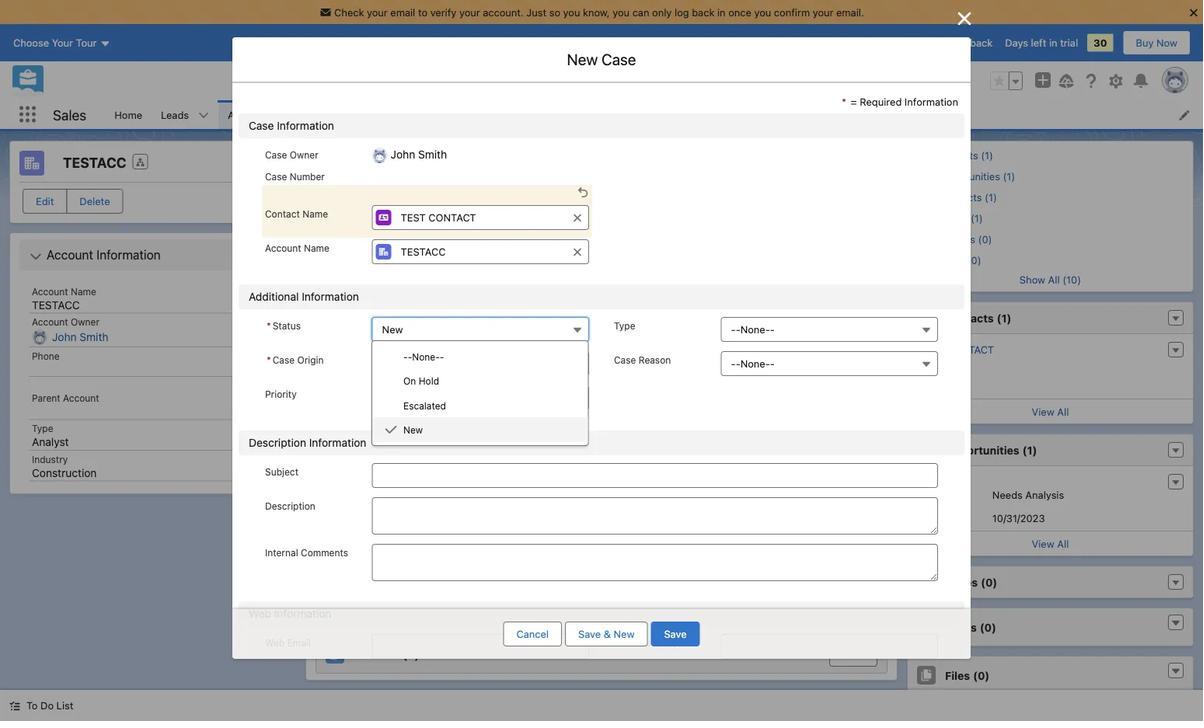 Task type: vqa. For each thing, say whether or not it's contained in the screenshot.
accounts link at the left top of the page
yes



Task type: locate. For each thing, give the bounding box(es) containing it.
name
[[388, 162, 417, 174], [303, 208, 328, 219], [304, 243, 330, 254], [71, 286, 96, 297], [452, 298, 481, 310]]

0 vertical spatial date:
[[391, 448, 416, 460]]

Account Name text field
[[372, 240, 590, 264]]

needs analysis
[[497, 323, 569, 335]]

1/28/2024
[[373, 448, 420, 460]]

owner up john smith
[[71, 317, 100, 328]]

0 horizontal spatial needs
[[497, 323, 527, 335]]

name inside 'opportunities' grid
[[452, 298, 481, 310]]

type down stage cell
[[614, 320, 636, 331]]

1 horizontal spatial owner
[[290, 149, 319, 160]]

(0) for partners (0)
[[403, 648, 420, 661]]

analysis inside 'opportunities' grid
[[530, 323, 569, 335]]

0 horizontal spatial opportunities (1)
[[354, 249, 446, 262]]

1 vertical spatial new button
[[831, 643, 877, 667]]

(0) right cases
[[982, 576, 998, 589]]

1
[[326, 135, 330, 145]]

0 vertical spatial opp1 link
[[390, 323, 415, 336]]

accounts
[[228, 109, 272, 121]]

Internal Comments text field
[[372, 544, 939, 582]]

description for description information
[[249, 437, 306, 450]]

1 horizontal spatial date:
[[947, 513, 972, 524]]

account partner image
[[326, 646, 345, 664]]

notes
[[946, 621, 977, 634]]

close down stage:
[[918, 513, 944, 524]]

2 row number cell from the top
[[317, 292, 357, 318]]

analysis for needs analysis amount: close date:
[[1026, 489, 1065, 501]]

list
[[105, 100, 1204, 129]]

0 horizontal spatial you
[[564, 6, 581, 18]]

--none--
[[404, 352, 444, 363]]

needs
[[497, 323, 527, 335], [993, 489, 1023, 501]]

* down required
[[885, 109, 890, 121]]

0 vertical spatial text default image
[[30, 251, 42, 263]]

1 horizontal spatial close
[[918, 513, 944, 524]]

1 horizontal spatial you
[[613, 6, 630, 18]]

0 vertical spatial 10/31/2023
[[744, 323, 797, 335]]

name button
[[382, 156, 569, 180]]

none- inside list box
[[412, 352, 440, 363]]

case inside case reason --none--
[[614, 355, 636, 366]]

feedback
[[947, 37, 993, 49]]

once
[[729, 6, 752, 18]]

1 vertical spatial owner
[[71, 317, 100, 328]]

row number image inside contacts grid
[[317, 156, 357, 180]]

1 horizontal spatial 10/31/2023
[[993, 513, 1046, 524]]

(0)
[[982, 576, 998, 589], [981, 621, 997, 634], [403, 648, 420, 661], [974, 669, 990, 682]]

opp1 link inside 'opportunities' grid
[[390, 323, 415, 336]]

1 you from the left
[[564, 6, 581, 18]]

to do list button
[[0, 691, 83, 722]]

1 vertical spatial in
[[1050, 37, 1058, 49]]

reports link
[[728, 100, 783, 129]]

Status, New button
[[372, 317, 590, 342]]

dashboards
[[641, 109, 698, 121]]

case up case number
[[265, 149, 287, 160]]

1 horizontal spatial opportunities (1)
[[946, 444, 1038, 457]]

account inside dropdown button
[[47, 248, 93, 262]]

0 vertical spatial needs
[[497, 323, 527, 335]]

* status
[[267, 320, 301, 331]]

contacts (1)
[[946, 312, 1012, 325]]

partners (0)
[[936, 233, 993, 245]]

case information
[[249, 119, 334, 132]]

0 vertical spatial owner
[[290, 149, 319, 160]]

*
[[842, 96, 847, 107], [885, 109, 890, 121], [267, 320, 271, 331], [267, 355, 271, 366]]

0 vertical spatial in
[[718, 6, 726, 18]]

1 horizontal spatial analysis
[[1026, 489, 1065, 501]]

0 vertical spatial row number cell
[[317, 156, 357, 182]]

home
[[115, 109, 142, 121]]

1 horizontal spatial account name
[[265, 243, 330, 254]]

None text field
[[721, 635, 939, 660]]

contacts up 1
[[311, 109, 353, 121]]

all down 'opportunities' grid
[[609, 347, 621, 359]]

account name down contact name in the top left of the page
[[265, 243, 330, 254]]

close date cell
[[738, 292, 849, 318]]

needs for needs analysis amount: close date:
[[993, 489, 1023, 501]]

opportunity name button
[[382, 292, 491, 317]]

tab panel
[[316, 96, 888, 674]]

1 vertical spatial opportunities image
[[918, 441, 936, 460]]

1 vertical spatial testacc
[[32, 299, 80, 311]]

0 vertical spatial opportunities
[[392, 109, 457, 121]]

group
[[991, 72, 1023, 90]]

buy now button
[[1123, 30, 1191, 55]]

1 vertical spatial analysis
[[1026, 489, 1065, 501]]

to do list
[[26, 700, 73, 712]]

close inside needs analysis amount: close date:
[[918, 513, 944, 524]]

just
[[527, 6, 547, 18]]

amount
[[651, 298, 691, 310]]

0 vertical spatial account name
[[265, 243, 330, 254]]

accounts link
[[219, 100, 281, 129]]

contacts inside list item
[[311, 109, 353, 121]]

0 vertical spatial test
[[893, 109, 918, 121]]

action image
[[849, 292, 887, 317]]

0 horizontal spatial number
[[290, 171, 325, 182]]

opportunities up needs analysis amount: close date:
[[946, 444, 1020, 457]]

information for web information
[[274, 608, 332, 621]]

edit industry image
[[262, 467, 273, 478]]

1 save from the left
[[579, 629, 601, 640]]

1 vertical spatial number
[[354, 559, 395, 570]]

&
[[604, 629, 611, 640]]

information right additional
[[302, 290, 359, 303]]

row number image inside 'opportunities' grid
[[317, 292, 357, 317]]

description up the subject at the left bottom of page
[[249, 437, 306, 450]]

list box
[[372, 341, 589, 446]]

account name up account owner
[[32, 286, 96, 297]]

number inside order number 'cell'
[[354, 559, 395, 570]]

know,
[[583, 6, 610, 18]]

0 vertical spatial opportunities (1)
[[354, 249, 446, 262]]

account.
[[483, 6, 524, 18]]

list containing home
[[105, 100, 1204, 129]]

name up status, new button
[[452, 298, 481, 310]]

* for * = required information
[[842, 96, 847, 107]]

opportunities up 'opportunity'
[[354, 249, 428, 262]]

description
[[249, 437, 306, 450], [265, 501, 316, 512]]

additional information
[[249, 290, 359, 303]]

0 horizontal spatial 10/31/2023
[[744, 323, 797, 335]]

0 horizontal spatial save
[[579, 629, 601, 640]]

needs inside needs analysis amount: close date:
[[993, 489, 1023, 501]]

calendar list item
[[486, 100, 567, 129]]

* left =
[[842, 96, 847, 107]]

10/31/2023 for needs analysis
[[744, 323, 797, 335]]

None text field
[[372, 635, 590, 660]]

row number image
[[317, 156, 357, 180], [317, 292, 357, 317]]

name down contact name in the top left of the page
[[304, 243, 330, 254]]

test contact link
[[919, 344, 995, 356]]

opp1 down 'opportunity'
[[390, 323, 415, 335]]

1 horizontal spatial in
[[1050, 37, 1058, 49]]

cases (0)
[[946, 576, 998, 589]]

(1) for the right opportunities icon
[[1023, 444, 1038, 457]]

0 vertical spatial contacts
[[311, 109, 353, 121]]

needs down stage
[[497, 323, 527, 335]]

leads link
[[152, 100, 198, 129]]

10/31/2023 inside 'opportunities' grid
[[744, 323, 797, 335]]

2 you from the left
[[613, 6, 630, 18]]

date: right end
[[391, 448, 416, 460]]

owner up case number
[[290, 149, 319, 160]]

smith
[[80, 331, 109, 344]]

row number image down item at the top left of page
[[317, 156, 357, 180]]

you right so
[[564, 6, 581, 18]]

contact name
[[265, 208, 328, 219]]

analyst
[[32, 436, 69, 449]]

1 horizontal spatial test
[[919, 344, 944, 355]]

leads list item
[[152, 100, 219, 129]]

10/31/2023
[[744, 323, 797, 335], [993, 513, 1046, 524]]

your left email
[[367, 6, 388, 18]]

on
[[404, 376, 416, 387]]

number down case owner
[[290, 171, 325, 182]]

0 horizontal spatial analysis
[[530, 323, 569, 335]]

type for type
[[32, 423, 53, 434]]

0 horizontal spatial owner
[[71, 317, 100, 328]]

dashboards list item
[[632, 100, 728, 129]]

text default image
[[30, 251, 42, 263], [1171, 618, 1182, 629]]

edit type image
[[262, 437, 273, 448]]

2 row number image from the top
[[317, 292, 357, 317]]

0 horizontal spatial test
[[893, 109, 918, 121]]

description down the subject at the left bottom of page
[[265, 501, 316, 512]]

partners (0) link
[[936, 233, 993, 246]]

accounts list item
[[219, 100, 302, 129]]

opportunities up minutes
[[392, 109, 457, 121]]

text default image
[[962, 110, 972, 121], [385, 424, 397, 436], [1171, 667, 1182, 677], [9, 701, 20, 712]]

opportunities (1) link
[[936, 170, 1016, 183]]

1 vertical spatial row number image
[[317, 292, 357, 317]]

(0) for notes (0)
[[981, 621, 997, 634]]

text default image inside account information dropdown button
[[30, 251, 42, 263]]

0 horizontal spatial opportunities image
[[326, 246, 345, 264]]

information up 1
[[277, 119, 334, 132]]

test contact element
[[908, 341, 1194, 394]]

0 horizontal spatial contacts
[[311, 109, 353, 121]]

contract
[[326, 448, 367, 460]]

orders grid
[[317, 552, 887, 601]]

opportunities (1) up 'opportunity'
[[354, 249, 446, 262]]

contacts up contact
[[946, 312, 994, 325]]

(0) right files
[[974, 669, 990, 682]]

new button
[[831, 521, 877, 544], [831, 643, 877, 667]]

type up the analyst
[[32, 423, 53, 434]]

cell
[[357, 156, 382, 182], [569, 182, 662, 204], [357, 292, 382, 318], [645, 318, 738, 340], [450, 579, 583, 600], [583, 579, 716, 600], [716, 579, 849, 600], [849, 579, 887, 600]]

row number cell down item at the top left of page
[[317, 156, 357, 182]]

account
[[265, 243, 301, 254], [47, 248, 93, 262], [32, 286, 68, 297], [32, 317, 68, 328], [63, 393, 99, 404]]

case
[[602, 50, 637, 68], [249, 119, 274, 132], [265, 149, 287, 160], [265, 171, 287, 182], [273, 355, 295, 366], [614, 355, 636, 366]]

calendar
[[496, 109, 538, 121]]

so
[[550, 6, 561, 18]]

view down contacts grid
[[583, 211, 606, 222]]

name up account owner
[[71, 286, 96, 297]]

phone cell
[[569, 156, 662, 182]]

1 vertical spatial description
[[265, 501, 316, 512]]

view all
[[583, 211, 621, 222], [583, 347, 621, 359], [1032, 406, 1070, 418], [583, 485, 621, 497], [1032, 538, 1070, 550], [583, 607, 621, 619]]

new option
[[373, 418, 588, 443]]

in right the left in the right top of the page
[[1050, 37, 1058, 49]]

date: down stage:
[[947, 513, 972, 524]]

in
[[718, 6, 726, 18], [1050, 37, 1058, 49]]

contacts for contacts (1)
[[946, 312, 994, 325]]

opportunities grid
[[317, 292, 887, 341]]

0 horizontal spatial type
[[32, 423, 53, 434]]

opportunities image up additional information
[[326, 246, 345, 264]]

opp1 up stage:
[[919, 476, 944, 488]]

your
[[367, 6, 388, 18], [460, 6, 480, 18], [813, 6, 834, 18]]

contacts grid
[[317, 156, 887, 205]]

information right web
[[274, 608, 332, 621]]

2 horizontal spatial your
[[813, 6, 834, 18]]

-
[[732, 324, 736, 336], [736, 324, 741, 336], [771, 324, 775, 336], [404, 352, 408, 363], [408, 352, 412, 363], [440, 352, 444, 363], [732, 358, 736, 370], [736, 358, 741, 370], [771, 358, 775, 370]]

1 vertical spatial needs
[[993, 489, 1023, 501]]

row number image for contacts grid
[[317, 156, 357, 180]]

1 horizontal spatial type
[[614, 320, 636, 331]]

orders (1) link
[[936, 212, 984, 225]]

case for case owner
[[265, 149, 287, 160]]

opp1 for the right opp1 link
[[919, 476, 944, 488]]

needs for needs analysis
[[497, 323, 527, 335]]

1 vertical spatial account name
[[32, 286, 96, 297]]

all down opp1 element
[[1058, 538, 1070, 550]]

1 vertical spatial row number cell
[[317, 292, 357, 318]]

2 horizontal spatial you
[[755, 6, 772, 18]]

1 horizontal spatial number
[[354, 559, 395, 570]]

1 horizontal spatial your
[[460, 6, 480, 18]]

1 row number cell from the top
[[317, 156, 357, 182]]

title: email:
[[918, 357, 946, 380]]

type inside type --none--
[[614, 320, 636, 331]]

can
[[633, 6, 650, 18]]

10/31/2023 inside opp1 element
[[993, 513, 1046, 524]]

escalated
[[404, 401, 446, 411]]

0 horizontal spatial your
[[367, 6, 388, 18]]

needs inside 'opportunities' grid
[[497, 323, 527, 335]]

name down 8
[[388, 162, 417, 174]]

number for order number
[[354, 559, 395, 570]]

0 horizontal spatial account name
[[32, 286, 96, 297]]

check your email to verify your account. just so you know, you can only log back in once you confirm your email.
[[335, 6, 865, 18]]

* for * case origin
[[267, 355, 271, 366]]

0 horizontal spatial in
[[718, 6, 726, 18]]

0 horizontal spatial close
[[744, 298, 773, 310]]

0 vertical spatial new button
[[831, 521, 877, 544]]

(0) right notes
[[981, 621, 997, 634]]

2 save from the left
[[665, 629, 687, 640]]

1 horizontal spatial contacts
[[946, 312, 994, 325]]

opp1 link up stage:
[[919, 476, 944, 488]]

you right once
[[755, 6, 772, 18]]

case left reason
[[614, 355, 636, 366]]

1 vertical spatial opp1 link
[[919, 476, 944, 488]]

none-
[[741, 324, 771, 336], [412, 352, 440, 363], [741, 358, 771, 370]]

show all (10)
[[1020, 274, 1082, 285]]

to
[[26, 700, 38, 712]]

row number image for 'opportunities' grid
[[317, 292, 357, 317]]

case up search... button
[[602, 50, 637, 68]]

1 vertical spatial date:
[[947, 513, 972, 524]]

1 horizontal spatial opportunities image
[[918, 441, 936, 460]]

priority
[[265, 389, 297, 400]]

2 your from the left
[[460, 6, 480, 18]]

0 horizontal spatial opp1 link
[[390, 323, 415, 336]]

in right back at the top
[[718, 6, 726, 18]]

8
[[402, 135, 408, 145]]

information down 'delete'
[[97, 248, 161, 262]]

name right 'contact'
[[303, 208, 328, 219]]

opp1 for opp1 link inside 'opportunities' grid
[[390, 323, 415, 335]]

amount cell
[[645, 292, 738, 318]]

Description text field
[[372, 498, 939, 535]]

opportunities image
[[326, 246, 345, 264], [918, 441, 936, 460]]

0 vertical spatial testacc
[[63, 154, 127, 171]]

view all up description text field
[[583, 485, 621, 497]]

account up the john at top left
[[32, 317, 68, 328]]

1 horizontal spatial save
[[665, 629, 687, 640]]

calendar link
[[486, 100, 547, 129]]

save right &
[[665, 629, 687, 640]]

contracts link
[[354, 388, 428, 401]]

cases (0)
[[936, 254, 982, 266]]

Subject text field
[[372, 464, 939, 488]]

number for case number
[[290, 171, 325, 182]]

opportunities (1)
[[354, 249, 446, 262], [946, 444, 1038, 457]]

1 horizontal spatial text default image
[[1171, 618, 1182, 629]]

cases (0) link
[[936, 254, 982, 267]]

0 vertical spatial analysis
[[530, 323, 569, 335]]

forecasts
[[577, 109, 623, 121]]

1 horizontal spatial needs
[[993, 489, 1023, 501]]

opportunity
[[388, 298, 449, 310]]

1 vertical spatial opp1
[[919, 476, 944, 488]]

edit account name image
[[262, 299, 273, 310]]

account down delete button
[[47, 248, 93, 262]]

0 horizontal spatial text default image
[[30, 251, 42, 263]]

1 vertical spatial 10/31/2023
[[993, 513, 1046, 524]]

test up the title:
[[919, 344, 944, 355]]

case for case number
[[265, 171, 287, 182]]

opportunities image up stage:
[[918, 441, 936, 460]]

0 vertical spatial close
[[744, 298, 773, 310]]

information inside dropdown button
[[97, 248, 161, 262]]

testacc
[[63, 154, 127, 171], [32, 299, 80, 311]]

save left &
[[579, 629, 601, 640]]

all up description text field
[[609, 485, 621, 497]]

0 vertical spatial row number image
[[317, 156, 357, 180]]

case down case owner
[[265, 171, 287, 182]]

date: inside 10/29/2023 contract end date:
[[391, 448, 416, 460]]

0 vertical spatial number
[[290, 171, 325, 182]]

row number cell
[[317, 156, 357, 182], [317, 292, 357, 318]]

information down 00000101 link
[[309, 437, 367, 450]]

your left email.
[[813, 6, 834, 18]]

your right verify
[[460, 6, 480, 18]]

1 vertical spatial opportunities (1)
[[946, 444, 1038, 457]]

opp1 inside 'opportunities' grid
[[390, 323, 415, 335]]

opportunities link
[[383, 100, 466, 129]]

(0) right partners
[[403, 648, 420, 661]]

opp1 link down 'opportunity'
[[390, 323, 415, 336]]

files
[[946, 669, 971, 682]]

needs right amount:
[[993, 489, 1023, 501]]

0 vertical spatial description
[[249, 437, 306, 450]]

analysis inside needs analysis amount: close date:
[[1026, 489, 1065, 501]]

0 horizontal spatial opp1
[[390, 323, 415, 335]]

all down contacts grid
[[609, 211, 621, 222]]

orders
[[354, 526, 391, 539]]

close left the date
[[744, 298, 773, 310]]

1 vertical spatial type
[[32, 423, 53, 434]]

testacc up account owner
[[32, 299, 80, 311]]

case up case owner
[[249, 119, 274, 132]]

1 horizontal spatial opp1
[[919, 476, 944, 488]]

0 horizontal spatial date:
[[391, 448, 416, 460]]

* left status
[[267, 320, 271, 331]]

1 row number image from the top
[[317, 156, 357, 180]]

1 vertical spatial contacts
[[946, 312, 994, 325]]

type for type --none--
[[614, 320, 636, 331]]

account information button
[[23, 243, 283, 268]]

home link
[[105, 100, 152, 129]]

row number cell up origin
[[317, 292, 357, 318]]

number down orders
[[354, 559, 395, 570]]

row number image up origin
[[317, 292, 357, 317]]

you left can
[[613, 6, 630, 18]]

0 vertical spatial opp1
[[390, 323, 415, 335]]

analysis
[[530, 323, 569, 335], [1026, 489, 1065, 501]]

test down "* = required information"
[[893, 109, 918, 121]]

save button
[[651, 622, 700, 647]]

* up "priority"
[[267, 355, 271, 366]]

buy now
[[1137, 37, 1178, 49]]

description for description
[[265, 501, 316, 512]]

0 vertical spatial type
[[614, 320, 636, 331]]

stage button
[[491, 292, 645, 317]]

save for save
[[665, 629, 687, 640]]

opportunities (1) up needs analysis amount: close date:
[[946, 444, 1038, 457]]

list item
[[876, 100, 979, 129]]

testacc up delete button
[[63, 154, 127, 171]]

1 vertical spatial close
[[918, 513, 944, 524]]

action cell
[[849, 292, 887, 318]]

tab panel containing opportunities
[[316, 96, 888, 674]]

case for case information
[[249, 119, 274, 132]]

Contact Name text field
[[372, 205, 590, 230]]

view all down test contact element
[[1032, 406, 1070, 418]]



Task type: describe. For each thing, give the bounding box(es) containing it.
view down test contact element
[[1032, 406, 1055, 418]]

inverse image
[[956, 9, 974, 28]]

orders (1)
[[936, 212, 984, 224]]

contacts link
[[302, 100, 363, 129]]

edit button
[[23, 189, 67, 214]]

* case origin
[[267, 355, 324, 366]]

list
[[56, 700, 73, 712]]

only
[[653, 6, 672, 18]]

1 vertical spatial text default image
[[1171, 618, 1182, 629]]

30
[[1094, 37, 1108, 49]]

leave
[[917, 37, 945, 49]]

industry
[[32, 454, 68, 465]]

now
[[1157, 37, 1178, 49]]

contact
[[947, 344, 995, 355]]

all left (10)
[[1049, 274, 1061, 285]]

notes (0)
[[946, 621, 997, 634]]

2 vertical spatial opportunities
[[946, 444, 1020, 457]]

information for account information
[[97, 248, 161, 262]]

account right parent
[[63, 393, 99, 404]]

1 horizontal spatial opp1 link
[[919, 476, 944, 488]]

date: inside needs analysis amount: close date:
[[947, 513, 972, 524]]

search... button
[[422, 69, 733, 93]]

* for * status
[[267, 320, 271, 331]]

account image
[[19, 151, 44, 176]]

reason
[[639, 355, 671, 366]]

edit
[[36, 196, 54, 207]]

required
[[860, 96, 902, 107]]

do
[[41, 700, 54, 712]]

item
[[333, 135, 352, 145]]

10/29/2023
[[373, 436, 427, 448]]

case for case reason --none--
[[614, 355, 636, 366]]

quotes
[[813, 109, 847, 121]]

view all down contacts grid
[[583, 211, 621, 222]]

name inside contacts grid
[[388, 162, 417, 174]]

0 vertical spatial opportunities image
[[326, 246, 345, 264]]

opp1 element
[[908, 473, 1194, 526]]

description information
[[249, 437, 367, 450]]

3 you from the left
[[755, 6, 772, 18]]

case owner
[[265, 149, 319, 160]]

show
[[1020, 274, 1046, 285]]

on hold
[[404, 376, 439, 387]]

00000101 link
[[327, 423, 375, 436]]

all up &
[[609, 607, 621, 619]]

cases image
[[918, 573, 936, 592]]

(1) for contacts image
[[998, 312, 1012, 325]]

view up description text field
[[583, 485, 606, 497]]

view all down opp1 element
[[1032, 538, 1070, 550]]

back
[[692, 6, 715, 18]]

account up account owner
[[32, 286, 68, 297]]

contacts image
[[918, 309, 936, 327]]

information for additional information
[[302, 290, 359, 303]]

close date button
[[738, 292, 849, 317]]

days left in trial
[[1006, 37, 1079, 49]]

parent
[[32, 393, 60, 404]]

to
[[418, 6, 428, 18]]

owner for account owner
[[71, 317, 100, 328]]

contacts list item
[[302, 100, 383, 129]]

edit phone image
[[262, 364, 273, 375]]

opportunities inside list item
[[392, 109, 457, 121]]

* test qt
[[885, 109, 934, 121]]

close date
[[744, 298, 799, 310]]

check
[[335, 6, 364, 18]]

view up save & new button
[[583, 607, 606, 619]]

2 new button from the top
[[831, 643, 877, 667]]

delete button
[[66, 189, 123, 214]]

type --none--
[[614, 320, 775, 336]]

delete
[[80, 196, 110, 207]]

order number cell
[[317, 552, 450, 579]]

contacts for contacts
[[311, 109, 353, 121]]

account information
[[47, 248, 161, 262]]

information for description information
[[309, 437, 367, 450]]

leads
[[161, 109, 189, 121]]

(1) for top opportunities icon
[[431, 249, 446, 262]]

contact
[[265, 208, 300, 219]]

order
[[323, 559, 352, 570]]

trial
[[1061, 37, 1079, 49]]

1 your from the left
[[367, 6, 388, 18]]

phone
[[32, 351, 60, 362]]

all down test contact element
[[1058, 406, 1070, 418]]

row number cell for contacts grid
[[317, 156, 357, 182]]

•
[[355, 135, 359, 145]]

owner for case owner
[[290, 149, 319, 160]]

view down 'opportunities' grid
[[583, 347, 606, 359]]

view down opp1 element
[[1032, 538, 1055, 550]]

web
[[249, 608, 271, 621]]

3 your from the left
[[813, 6, 834, 18]]

view all up save & new at the bottom of the page
[[583, 607, 621, 619]]

list item containing *
[[876, 100, 979, 129]]

order number
[[323, 559, 395, 570]]

forecasts link
[[567, 100, 632, 129]]

close inside 'button'
[[744, 298, 773, 310]]

test inside list
[[893, 109, 918, 121]]

internal
[[265, 548, 298, 558]]

contacts (1)
[[936, 149, 994, 161]]

account down 'contact'
[[265, 243, 301, 254]]

opportunities (1)
[[936, 170, 1016, 182]]

information for case information
[[277, 119, 334, 132]]

email.
[[837, 6, 865, 18]]

analysis for needs analysis
[[530, 323, 569, 335]]

information up qt at the top right of the page
[[905, 96, 959, 107]]

* for * test qt
[[885, 109, 890, 121]]

row number cell for 'opportunities' grid
[[317, 292, 357, 318]]

email
[[391, 6, 416, 18]]

view all down 'opportunities' grid
[[583, 347, 621, 359]]

parent account
[[32, 393, 99, 404]]

* = required information
[[842, 96, 959, 107]]

leave feedback
[[917, 37, 993, 49]]

date
[[775, 298, 799, 310]]

new inside option
[[404, 425, 423, 436]]

cancel button
[[504, 622, 562, 647]]

1 vertical spatial opportunities
[[354, 249, 428, 262]]

comments
[[301, 548, 348, 558]]

show all (10) link
[[1020, 274, 1082, 285]]

list box containing --none--
[[372, 341, 589, 446]]

stage
[[497, 298, 526, 310]]

quotes list item
[[803, 100, 876, 129]]

(0) for cases (0)
[[982, 576, 998, 589]]

name cell
[[382, 156, 569, 182]]

john
[[52, 331, 77, 344]]

leave feedback link
[[917, 37, 993, 49]]

end
[[370, 448, 388, 460]]

amount:
[[918, 501, 957, 513]]

save for save & new
[[579, 629, 601, 640]]

email:
[[918, 369, 946, 380]]

case left origin
[[273, 355, 295, 366]]

search...
[[453, 75, 494, 87]]

john smith
[[52, 331, 109, 344]]

contracts (1)
[[936, 191, 998, 203]]

amount button
[[645, 292, 738, 317]]

1 vertical spatial test
[[919, 344, 944, 355]]

cases
[[946, 576, 979, 589]]

Type button
[[721, 317, 939, 342]]

text default image inside new option
[[385, 424, 397, 436]]

text default image inside to do list button
[[9, 701, 20, 712]]

reports list item
[[728, 100, 803, 129]]

contacts status
[[326, 135, 362, 145]]

Case Reason button
[[721, 352, 939, 376]]

opportunities list item
[[383, 100, 486, 129]]

ago
[[448, 135, 464, 145]]

10/31/2023 for amount:
[[993, 513, 1046, 524]]

none- inside case reason --none--
[[741, 358, 771, 370]]

(0) for files (0)
[[974, 669, 990, 682]]

none- inside type --none--
[[741, 324, 771, 336]]

origin
[[297, 355, 324, 366]]

stage cell
[[491, 292, 645, 318]]

opportunity name cell
[[382, 292, 491, 318]]

needs analysis amount: close date:
[[918, 489, 1065, 524]]

1 new button from the top
[[831, 521, 877, 544]]



